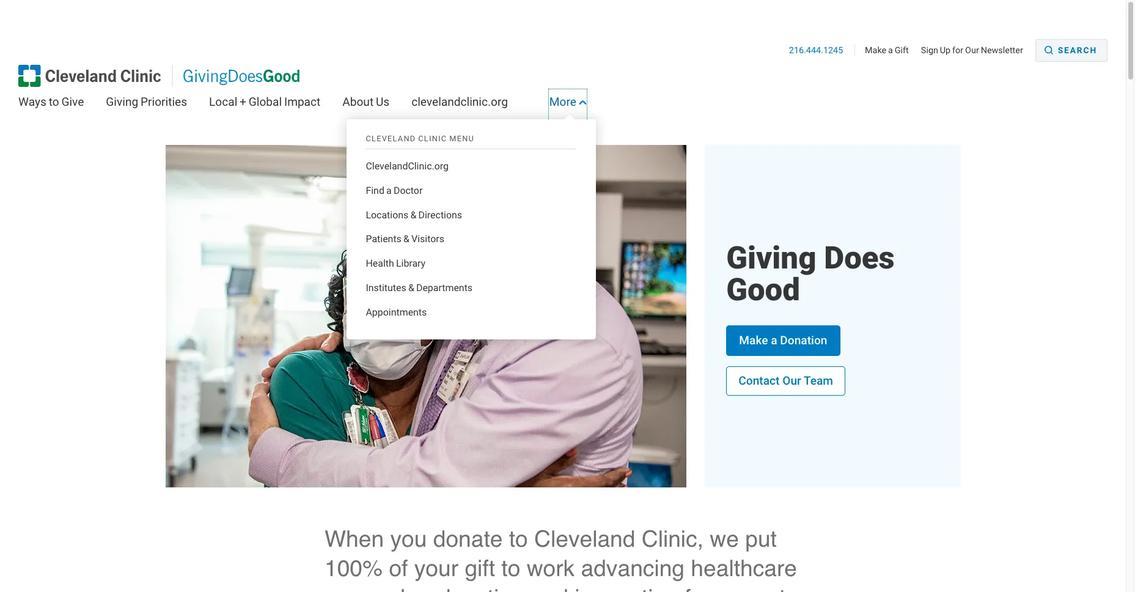 Task type: vqa. For each thing, say whether or not it's contained in the screenshot.
Request corresponding to Request a Virtual Second Opinion
no



Task type: describe. For each thing, give the bounding box(es) containing it.
find a doctor
[[366, 184, 423, 196]]

institutes & departments
[[366, 281, 473, 294]]

team
[[804, 374, 834, 388]]

about
[[343, 94, 374, 109]]

0 vertical spatial cleveland
[[366, 133, 416, 143]]

library
[[396, 257, 426, 269]]

health library
[[366, 257, 426, 269]]

when
[[325, 525, 384, 552]]

make a gift link
[[865, 45, 919, 56]]

more link
[[550, 90, 586, 122]]

good
[[727, 272, 801, 308]]

up
[[941, 45, 951, 56]]

advancing
[[581, 555, 685, 582]]

1 vertical spatial to
[[509, 525, 528, 552]]

for inside when you donate to cleveland clinic, we put 100% of your gift to work advancing healthcare research, education and innovation for years
[[685, 584, 712, 592]]

global
[[249, 94, 282, 109]]

make for make a donation
[[740, 333, 768, 347]]

& for institutes
[[408, 281, 415, 294]]

locations & directions link
[[366, 208, 577, 222]]

cleveland inside when you donate to cleveland clinic, we put 100% of your gift to work advancing healthcare research, education and innovation for years
[[535, 525, 636, 552]]

2 vertical spatial to
[[502, 555, 521, 582]]

giving priorities link
[[106, 90, 187, 122]]

contact
[[739, 374, 780, 388]]

100%
[[325, 555, 383, 582]]

giving for giving priorities
[[106, 94, 138, 109]]

two caregivers embracing image
[[166, 145, 687, 488]]

sign up for our newsletter link
[[922, 45, 1033, 56]]

contact our team
[[739, 374, 834, 388]]

sign up for our newsletter
[[922, 45, 1024, 56]]

put
[[746, 525, 777, 552]]

cleveland clinic giving does good logo image
[[18, 65, 300, 87]]

healthcare
[[691, 555, 798, 582]]

1 horizontal spatial our
[[966, 45, 980, 56]]

does
[[825, 240, 895, 276]]

make a donation
[[740, 333, 828, 347]]

menu
[[450, 133, 475, 143]]

216.444.1245
[[789, 45, 845, 56]]

a for doctor
[[387, 184, 392, 196]]

we
[[710, 525, 739, 552]]

make for make a gift
[[865, 45, 887, 56]]

cleveland clinic menu
[[366, 133, 475, 143]]

of
[[389, 555, 408, 582]]

a for donation
[[771, 333, 778, 347]]

gift
[[895, 45, 909, 56]]

menu arrow icon image
[[579, 99, 586, 106]]

a for gift
[[889, 45, 894, 56]]

find
[[366, 184, 385, 196]]

clevelandclinic.org
[[412, 94, 508, 109]]

newsletter
[[981, 45, 1024, 56]]

when you donate to cleveland clinic, we put 100% of your gift to work advancing healthcare research, education and innovation for years 
[[325, 525, 799, 592]]

clevelandclinic.org link
[[366, 159, 577, 174]]

make a gift
[[865, 45, 909, 56]]

& for locations
[[411, 208, 417, 221]]

innovation
[[575, 584, 679, 592]]

local + global impact
[[209, 94, 321, 109]]

ways to give link
[[18, 90, 84, 122]]

directions
[[419, 208, 462, 221]]

clinic
[[418, 133, 447, 143]]



Task type: locate. For each thing, give the bounding box(es) containing it.
search
[[1059, 45, 1098, 56]]

cleveland
[[366, 133, 416, 143], [535, 525, 636, 552]]

0 horizontal spatial a
[[387, 184, 392, 196]]

institutes
[[366, 281, 407, 294]]

contact our team link
[[727, 366, 846, 396]]

to right gift
[[502, 555, 521, 582]]

giving priorities
[[106, 94, 187, 109]]

our right up
[[966, 45, 980, 56]]

for
[[953, 45, 964, 56], [685, 584, 712, 592]]

our left the team
[[783, 374, 802, 388]]

1 vertical spatial our
[[783, 374, 802, 388]]

local
[[209, 94, 237, 109]]

cleveland up work
[[535, 525, 636, 552]]

search link
[[1036, 39, 1108, 62]]

clevelandclinic.org
[[366, 160, 449, 172]]

departments
[[416, 281, 473, 294]]

work
[[527, 555, 575, 582]]

years
[[718, 584, 774, 592]]

ways
[[18, 94, 46, 109]]

patients & visitors
[[366, 233, 445, 245]]

make
[[865, 45, 887, 56], [740, 333, 768, 347]]

make up "contact"
[[740, 333, 768, 347]]

1 vertical spatial make
[[740, 333, 768, 347]]

1 horizontal spatial for
[[953, 45, 964, 56]]

for left years
[[685, 584, 712, 592]]

a right find
[[387, 184, 392, 196]]

to up work
[[509, 525, 528, 552]]

locations & directions
[[366, 208, 462, 221]]

0 horizontal spatial giving
[[106, 94, 138, 109]]

local + global impact link
[[209, 90, 321, 122]]

health library link
[[366, 256, 577, 271]]

gift
[[465, 555, 495, 582]]

and
[[531, 584, 569, 592]]

0 horizontal spatial cleveland
[[366, 133, 416, 143]]

visitors
[[412, 233, 445, 245]]

health
[[366, 257, 394, 269]]

2 vertical spatial &
[[408, 281, 415, 294]]

1 vertical spatial giving
[[727, 240, 817, 276]]

0 vertical spatial for
[[953, 45, 964, 56]]

2 horizontal spatial a
[[889, 45, 894, 56]]

sign
[[922, 45, 939, 56]]

0 horizontal spatial our
[[783, 374, 802, 388]]

216.444.1245 link
[[789, 45, 856, 56]]

0 horizontal spatial make
[[740, 333, 768, 347]]

education
[[426, 584, 524, 592]]

1 horizontal spatial cleveland
[[535, 525, 636, 552]]

make a donation link
[[727, 325, 841, 356]]

to left "give"
[[49, 94, 59, 109]]

you
[[390, 525, 427, 552]]

& down library
[[408, 281, 415, 294]]

& for patients
[[404, 233, 410, 245]]

0 vertical spatial giving
[[106, 94, 138, 109]]

priorities
[[141, 94, 187, 109]]

giving
[[106, 94, 138, 109], [727, 240, 817, 276]]

more
[[550, 94, 579, 109]]

0 vertical spatial &
[[411, 208, 417, 221]]

1 vertical spatial for
[[685, 584, 712, 592]]

doctor
[[394, 184, 423, 196]]

donation
[[781, 333, 828, 347]]

donate
[[433, 525, 503, 552]]

giving for giving does good
[[727, 240, 817, 276]]

find a doctor link
[[366, 183, 577, 198]]

institutes & departments link
[[366, 281, 577, 295]]

cleveland up clevelandclinic.org
[[366, 133, 416, 143]]

ways to give
[[18, 94, 84, 109]]

research,
[[325, 584, 420, 592]]

1 horizontal spatial a
[[771, 333, 778, 347]]

giving does good
[[727, 240, 895, 308]]

& down doctor
[[411, 208, 417, 221]]

give
[[61, 94, 84, 109]]

a
[[889, 45, 894, 56], [387, 184, 392, 196], [771, 333, 778, 347]]

giving inside giving priorities link
[[106, 94, 138, 109]]

clevelandclinic.org link
[[412, 90, 508, 122]]

impact
[[284, 94, 321, 109]]

a left donation
[[771, 333, 778, 347]]

make left the gift
[[865, 45, 887, 56]]

0 vertical spatial to
[[49, 94, 59, 109]]

0 vertical spatial our
[[966, 45, 980, 56]]

& left visitors
[[404, 233, 410, 245]]

0 vertical spatial make
[[865, 45, 887, 56]]

patients
[[366, 233, 402, 245]]

&
[[411, 208, 417, 221], [404, 233, 410, 245], [408, 281, 415, 294]]

1 vertical spatial a
[[387, 184, 392, 196]]

1 vertical spatial cleveland
[[535, 525, 636, 552]]

1 vertical spatial &
[[404, 233, 410, 245]]

0 vertical spatial a
[[889, 45, 894, 56]]

our
[[966, 45, 980, 56], [783, 374, 802, 388]]

1 horizontal spatial giving
[[727, 240, 817, 276]]

appointments link
[[366, 305, 577, 320]]

a left the gift
[[889, 45, 894, 56]]

about us link
[[343, 90, 390, 122]]

to
[[49, 94, 59, 109], [509, 525, 528, 552], [502, 555, 521, 582]]

clinic,
[[642, 525, 704, 552]]

+
[[240, 94, 246, 109]]

your
[[415, 555, 459, 582]]

locations
[[366, 208, 409, 221]]

0 horizontal spatial for
[[685, 584, 712, 592]]

about us
[[343, 94, 390, 109]]

giving inside 'giving does good'
[[727, 240, 817, 276]]

us
[[376, 94, 390, 109]]

1 horizontal spatial make
[[865, 45, 887, 56]]

patients & visitors link
[[366, 232, 577, 247]]

appointments
[[366, 306, 427, 318]]

2 vertical spatial a
[[771, 333, 778, 347]]

for right up
[[953, 45, 964, 56]]



